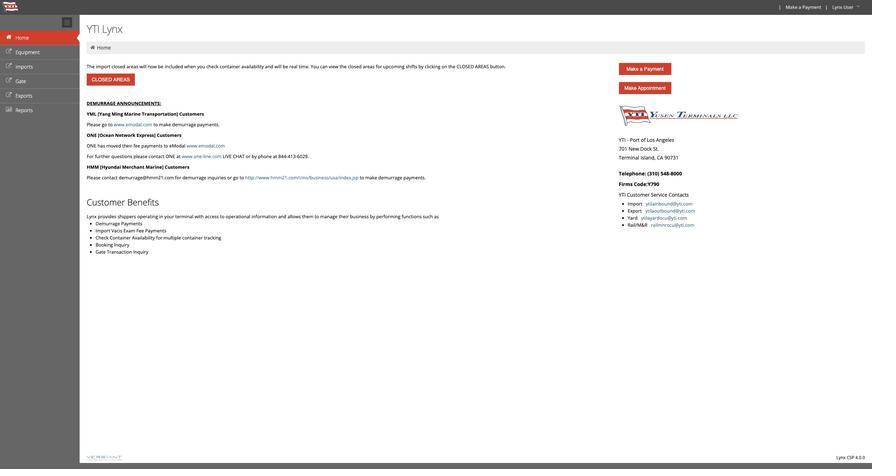 Task type: vqa. For each thing, say whether or not it's contained in the screenshot.
right the your
no



Task type: locate. For each thing, give the bounding box(es) containing it.
2 the from the left
[[449, 63, 456, 70]]

one for one has moved their fee payments to emodal www.emodal.com
[[87, 143, 96, 149]]

you
[[197, 63, 205, 70]]

1 vertical spatial make a payment link
[[619, 63, 672, 75]]

for left multiple at the left of page
[[156, 235, 162, 241]]

0 horizontal spatial import
[[96, 228, 110, 234]]

for down for further questions please contact one at www.one-line.com live chat or by phone at 844-413-6029.
[[175, 175, 181, 181]]

0 vertical spatial a
[[799, 4, 802, 10]]

island,
[[641, 154, 656, 161]]

1 horizontal spatial their
[[339, 214, 349, 220]]

their left fee
[[122, 143, 132, 149]]

for
[[376, 63, 382, 70], [175, 175, 181, 181], [156, 235, 162, 241]]

0 vertical spatial external link image
[[5, 64, 12, 69]]

1 vertical spatial or
[[227, 175, 232, 181]]

gate up "exports"
[[15, 78, 26, 85]]

transaction
[[107, 249, 132, 255]]

0 vertical spatial yti
[[87, 22, 100, 36]]

one down emodal
[[166, 153, 175, 160]]

2 vertical spatial external link image
[[5, 93, 12, 98]]

1 horizontal spatial payment
[[803, 4, 822, 10]]

by left phone
[[252, 153, 257, 160]]

home inside 'link'
[[15, 34, 29, 41]]

1 horizontal spatial home
[[97, 44, 111, 51]]

external link image inside the exports link
[[5, 93, 12, 98]]

demurrage
[[172, 121, 196, 128], [183, 175, 206, 181], [379, 175, 403, 181]]

0 horizontal spatial and
[[265, 63, 273, 70]]

ming
[[112, 111, 123, 117]]

and left allows
[[278, 214, 287, 220]]

0 horizontal spatial www.emodal.com link
[[114, 121, 152, 128]]

0 vertical spatial contact
[[149, 153, 165, 160]]

1 horizontal spatial www.emodal.com link
[[187, 143, 225, 149]]

external link image inside gate link
[[5, 78, 12, 83]]

contact
[[149, 153, 165, 160], [102, 175, 118, 181]]

the right view
[[340, 63, 347, 70]]

payments up availability
[[145, 228, 166, 234]]

1 vertical spatial their
[[339, 214, 349, 220]]

when
[[184, 63, 196, 70]]

areas left the now
[[127, 63, 138, 70]]

lynx
[[833, 4, 843, 10], [102, 22, 122, 36], [87, 214, 97, 220], [837, 455, 846, 461]]

2 | from the left
[[826, 4, 828, 10]]

as
[[434, 214, 439, 220]]

payment
[[803, 4, 822, 10], [645, 66, 664, 72]]

2 please from the top
[[87, 175, 101, 181]]

0 horizontal spatial |
[[779, 4, 782, 10]]

0 vertical spatial make a payment
[[786, 4, 822, 10]]

0 vertical spatial payment
[[803, 4, 822, 10]]

external link image
[[5, 49, 12, 54]]

yti left - at the top of the page
[[619, 137, 626, 143]]

0 horizontal spatial www.emodal.com
[[114, 121, 152, 128]]

yti up home icon
[[87, 22, 100, 36]]

marine]
[[146, 164, 164, 170]]

them
[[302, 214, 314, 220]]

2 horizontal spatial by
[[419, 63, 424, 70]]

their
[[122, 143, 132, 149], [339, 214, 349, 220]]

by right business
[[370, 214, 375, 220]]

contact down 'one has moved their fee payments to emodal www.emodal.com'
[[149, 153, 165, 160]]

2 horizontal spatial for
[[376, 63, 382, 70]]

1 horizontal spatial and
[[278, 214, 287, 220]]

now
[[148, 63, 157, 70]]

1 vertical spatial external link image
[[5, 78, 12, 83]]

by right shifts
[[419, 63, 424, 70]]

yti down the firms
[[619, 192, 626, 198]]

1 horizontal spatial payments
[[145, 228, 166, 234]]

1 horizontal spatial will
[[275, 63, 282, 70]]

gate inside lynx provides shippers operating in your terminal with access to operational information and allows them to manage their business by performing functions such as demurrage payments import vacis exam fee payments check container availability for multiple container tracking booking inquiry gate transaction inquiry
[[96, 249, 106, 255]]

ytilayardocu@yti.com
[[642, 215, 688, 221]]

please down 'yml'
[[87, 121, 101, 128]]

with
[[195, 214, 204, 220]]

yti for yti - port of los angeles 701 new dock st. terminal island, ca 90731
[[619, 137, 626, 143]]

2 areas from the left
[[363, 63, 375, 70]]

los
[[647, 137, 655, 143]]

www.emodal.com link
[[114, 121, 152, 128], [187, 143, 225, 149]]

reports
[[15, 107, 33, 114]]

2 will from the left
[[275, 63, 282, 70]]

go down "[yang" in the top of the page
[[102, 121, 107, 128]]

further
[[95, 153, 110, 160]]

1 external link image from the top
[[5, 64, 12, 69]]

customers down www.one-
[[165, 164, 190, 170]]

closed right view
[[348, 63, 362, 70]]

0 horizontal spatial make a payment
[[627, 66, 664, 72]]

container right check
[[220, 63, 240, 70]]

2 vertical spatial for
[[156, 235, 162, 241]]

please go to www.emodal.com to make demurrage payments.
[[87, 121, 220, 128]]

[hyundai
[[100, 164, 121, 170]]

home link right home icon
[[97, 44, 111, 51]]

www.emodal.com up www.one-line.com link
[[187, 143, 225, 149]]

imports
[[15, 63, 33, 70]]

import up export
[[628, 201, 645, 207]]

0 vertical spatial www.emodal.com link
[[114, 121, 152, 128]]

ytilainbound@yti.com
[[646, 201, 693, 207]]

make
[[159, 121, 171, 128], [366, 175, 377, 181]]

2 vertical spatial by
[[370, 214, 375, 220]]

export
[[628, 208, 642, 214]]

please contact demurrage@hmm21.com for demurrage inquiries or go to http://www.hmm21.com/cms/business/usa/index.jsp to make demurrage payments.
[[87, 175, 426, 181]]

in
[[159, 214, 163, 220]]

external link image
[[5, 64, 12, 69], [5, 78, 12, 83], [5, 93, 12, 98]]

customer up the provides
[[87, 197, 125, 208]]

1 horizontal spatial container
[[220, 63, 240, 70]]

make a payment
[[786, 4, 822, 10], [627, 66, 664, 72]]

please for please contact demurrage@hmm21.com for demurrage inquiries or go to
[[87, 175, 101, 181]]

-
[[628, 137, 629, 143]]

1 horizontal spatial by
[[370, 214, 375, 220]]

at left 844-
[[273, 153, 277, 160]]

0 vertical spatial one
[[87, 132, 97, 138]]

home right home image
[[15, 34, 29, 41]]

1 vertical spatial please
[[87, 175, 101, 181]]

at down emodal
[[177, 153, 181, 160]]

on
[[442, 63, 448, 70]]

customers up emodal
[[157, 132, 182, 138]]

gate
[[15, 78, 26, 85], [96, 249, 106, 255]]

www.emodal.com link up www.one-line.com link
[[187, 143, 225, 149]]

lynx inside lynx provides shippers operating in your terminal with access to operational information and allows them to manage their business by performing functions such as demurrage payments import vacis exam fee payments check container availability for multiple container tracking booking inquiry gate transaction inquiry
[[87, 214, 97, 220]]

1 horizontal spatial or
[[246, 153, 251, 160]]

one left has
[[87, 143, 96, 149]]

1 horizontal spatial |
[[826, 4, 828, 10]]

1 vertical spatial home
[[97, 44, 111, 51]]

lynx for lynx csp 4.0.0
[[837, 455, 846, 461]]

1 vertical spatial make a payment
[[627, 66, 664, 72]]

1 vertical spatial inquiry
[[133, 249, 148, 255]]

0 horizontal spatial container
[[182, 235, 203, 241]]

appointment
[[638, 85, 666, 91]]

0 horizontal spatial customer
[[87, 197, 125, 208]]

0 vertical spatial or
[[246, 153, 251, 160]]

0 horizontal spatial gate
[[15, 78, 26, 85]]

www.emodal.com
[[114, 121, 152, 128], [187, 143, 225, 149]]

external link image inside "imports" link
[[5, 64, 12, 69]]

3 external link image from the top
[[5, 93, 12, 98]]

demurrage@hmm21.com
[[119, 175, 174, 181]]

1 vertical spatial a
[[640, 66, 643, 72]]

None submit
[[87, 74, 135, 86]]

1 horizontal spatial areas
[[363, 63, 375, 70]]

container
[[110, 235, 131, 241]]

0 horizontal spatial payments.
[[197, 121, 220, 128]]

import
[[96, 63, 110, 70]]

2 external link image from the top
[[5, 78, 12, 83]]

1 vertical spatial payments
[[145, 228, 166, 234]]

be left real
[[283, 63, 288, 70]]

closed right import
[[112, 63, 125, 70]]

for
[[87, 153, 94, 160]]

areas left upcoming
[[363, 63, 375, 70]]

1 vertical spatial one
[[87, 143, 96, 149]]

go right inquiries
[[233, 175, 239, 181]]

or right inquiries
[[227, 175, 232, 181]]

gate down booking
[[96, 249, 106, 255]]

one for one [ocean network express] customers
[[87, 132, 97, 138]]

0 horizontal spatial the
[[340, 63, 347, 70]]

1 please from the top
[[87, 121, 101, 128]]

1 vertical spatial payments.
[[404, 175, 426, 181]]

home image
[[5, 35, 12, 40]]

payment up appointment
[[645, 66, 664, 72]]

for left upcoming
[[376, 63, 382, 70]]

one [ocean network express] customers
[[87, 132, 182, 138]]

their right manage
[[339, 214, 349, 220]]

and right availability
[[265, 63, 273, 70]]

0 horizontal spatial be
[[158, 63, 164, 70]]

customer down firms code:y790
[[628, 192, 650, 198]]

imports link
[[0, 60, 80, 74]]

www.emodal.com link down marine
[[114, 121, 152, 128]]

548-
[[661, 170, 671, 177]]

1 vertical spatial for
[[175, 175, 181, 181]]

container left the tracking
[[182, 235, 203, 241]]

the import closed areas will now be included when you check container availability and will be real time.  you can view the closed areas for upcoming shifts by clicking on the closed areas button.
[[87, 63, 506, 70]]

will left the now
[[140, 63, 147, 70]]

0 vertical spatial please
[[87, 121, 101, 128]]

be right the now
[[158, 63, 164, 70]]

by
[[419, 63, 424, 70], [252, 153, 257, 160], [370, 214, 375, 220]]

1 vertical spatial contact
[[102, 175, 118, 181]]

0 vertical spatial make a payment link
[[783, 0, 824, 15]]

1 vertical spatial and
[[278, 214, 287, 220]]

1 horizontal spatial the
[[449, 63, 456, 70]]

fee
[[137, 228, 144, 234]]

home link up equipment
[[0, 30, 80, 45]]

0 vertical spatial and
[[265, 63, 273, 70]]

to
[[108, 121, 113, 128], [154, 121, 158, 128], [164, 143, 168, 149], [240, 175, 244, 181], [360, 175, 364, 181], [220, 214, 225, 220], [315, 214, 319, 220]]

please
[[87, 121, 101, 128], [87, 175, 101, 181]]

yti inside yti - port of los angeles 701 new dock st. terminal island, ca 90731
[[619, 137, 626, 143]]

0 horizontal spatial their
[[122, 143, 132, 149]]

demurrage
[[96, 221, 120, 227]]

will left real
[[275, 63, 282, 70]]

2 vertical spatial customers
[[165, 164, 190, 170]]

0 vertical spatial inquiry
[[114, 242, 129, 248]]

yti
[[87, 22, 100, 36], [619, 137, 626, 143], [619, 192, 626, 198]]

one has moved their fee payments to emodal www.emodal.com
[[87, 143, 225, 149]]

0 vertical spatial www.emodal.com
[[114, 121, 152, 128]]

contact down [hyundai
[[102, 175, 118, 181]]

home link
[[0, 30, 80, 45], [97, 44, 111, 51]]

exam
[[124, 228, 135, 234]]

fee
[[134, 143, 140, 149]]

0 vertical spatial payments
[[121, 221, 142, 227]]

export ytilaoutbound@yti.com yard ytilayardocu@yti.com rail/m&r railmnrocu@yti.com
[[628, 208, 696, 228]]

firms code:y790
[[619, 181, 660, 188]]

[ocean
[[98, 132, 114, 138]]

customer benefits
[[87, 197, 159, 208]]

0 horizontal spatial areas
[[127, 63, 138, 70]]

customers
[[179, 111, 204, 117], [157, 132, 182, 138], [165, 164, 190, 170]]

inquiry down container
[[114, 242, 129, 248]]

home
[[15, 34, 29, 41], [97, 44, 111, 51]]

user
[[844, 4, 854, 10]]

0 vertical spatial gate
[[15, 78, 26, 85]]

availability
[[242, 63, 264, 70]]

import up check
[[96, 228, 110, 234]]

0 horizontal spatial go
[[102, 121, 107, 128]]

transportation]
[[142, 111, 178, 117]]

has
[[98, 143, 105, 149]]

payments up exam
[[121, 221, 142, 227]]

1 | from the left
[[779, 4, 782, 10]]

and inside lynx provides shippers operating in your terminal with access to operational information and allows them to manage their business by performing functions such as demurrage payments import vacis exam fee payments check container availability for multiple container tracking booking inquiry gate transaction inquiry
[[278, 214, 287, 220]]

one left "[ocean"
[[87, 132, 97, 138]]

1 horizontal spatial inquiry
[[133, 249, 148, 255]]

2 at from the left
[[273, 153, 277, 160]]

payments.
[[197, 121, 220, 128], [404, 175, 426, 181]]

payment left lynx user
[[803, 4, 822, 10]]

a
[[799, 4, 802, 10], [640, 66, 643, 72]]

the right the on
[[449, 63, 456, 70]]

telephone:
[[619, 170, 647, 177]]

or right chat on the left of page
[[246, 153, 251, 160]]

0 horizontal spatial by
[[252, 153, 257, 160]]

1 horizontal spatial make a payment link
[[783, 0, 824, 15]]

1 the from the left
[[340, 63, 347, 70]]

0 horizontal spatial closed
[[112, 63, 125, 70]]

check
[[206, 63, 219, 70]]

1 horizontal spatial at
[[273, 153, 277, 160]]

go
[[102, 121, 107, 128], [233, 175, 239, 181]]

real
[[290, 63, 298, 70]]

yard
[[628, 215, 638, 221]]

www.emodal.com down marine
[[114, 121, 152, 128]]

one
[[87, 132, 97, 138], [87, 143, 96, 149], [166, 153, 175, 160]]

www.emodal.com link for one has moved their fee payments to emodal www.emodal.com
[[187, 143, 225, 149]]

equipment link
[[0, 45, 80, 60]]

inquiry down availability
[[133, 249, 148, 255]]

0 horizontal spatial for
[[156, 235, 162, 241]]

access
[[205, 214, 219, 220]]

1 vertical spatial gate
[[96, 249, 106, 255]]

their inside lynx provides shippers operating in your terminal with access to operational information and allows them to manage their business by performing functions such as demurrage payments import vacis exam fee payments check container availability for multiple container tracking booking inquiry gate transaction inquiry
[[339, 214, 349, 220]]

0 vertical spatial home
[[15, 34, 29, 41]]

1 horizontal spatial closed
[[348, 63, 362, 70]]

customers right transportation]
[[179, 111, 204, 117]]

benefits
[[127, 197, 159, 208]]

1 vertical spatial go
[[233, 175, 239, 181]]

0 horizontal spatial payment
[[645, 66, 664, 72]]

2 vertical spatial yti
[[619, 192, 626, 198]]

0 horizontal spatial a
[[640, 66, 643, 72]]

0 horizontal spatial home
[[15, 34, 29, 41]]

versiant image
[[87, 456, 122, 461]]

1 vertical spatial www.emodal.com
[[187, 143, 225, 149]]

clicking
[[425, 63, 441, 70]]

please down hmm
[[87, 175, 101, 181]]

1 vertical spatial yti
[[619, 137, 626, 143]]

home right home icon
[[97, 44, 111, 51]]



Task type: describe. For each thing, give the bounding box(es) containing it.
announcements:
[[117, 100, 161, 107]]

1 horizontal spatial a
[[799, 4, 802, 10]]

bar chart image
[[5, 107, 12, 112]]

[yang
[[98, 111, 111, 117]]

business
[[350, 214, 369, 220]]

1 horizontal spatial make a payment
[[786, 4, 822, 10]]

0 vertical spatial container
[[220, 63, 240, 70]]

ytilaoutbound@yti.com
[[646, 208, 696, 214]]

0 vertical spatial go
[[102, 121, 107, 128]]

external link image for imports
[[5, 64, 12, 69]]

new
[[629, 146, 640, 152]]

1 at from the left
[[177, 153, 181, 160]]

demurrage announcements:
[[87, 100, 161, 107]]

lynx user link
[[830, 0, 865, 15]]

angle down image
[[855, 4, 862, 9]]

equipment
[[15, 49, 40, 56]]

customers for hmm [hyundai merchant marine] customers
[[165, 164, 190, 170]]

lynx user
[[833, 4, 854, 10]]

railmnrocu@yti.com
[[652, 222, 695, 228]]

operational
[[226, 214, 251, 220]]

line.com
[[204, 153, 222, 160]]

customers for one [ocean network express] customers
[[157, 132, 182, 138]]

0 horizontal spatial or
[[227, 175, 232, 181]]

ytilaoutbound@yti.com link
[[646, 208, 696, 214]]

1 horizontal spatial home link
[[97, 44, 111, 51]]

http://www.hmm21.com/cms/business/usa/index.jsp link
[[245, 175, 359, 181]]

for further questions please contact one at www.one-line.com live chat or by phone at 844-413-6029.
[[87, 153, 309, 160]]

lynx provides shippers operating in your terminal with access to operational information and allows them to manage their business by performing functions such as demurrage payments import vacis exam fee payments check container availability for multiple container tracking booking inquiry gate transaction inquiry
[[87, 214, 439, 255]]

www.one-line.com link
[[182, 153, 222, 160]]

lynx for lynx provides shippers operating in your terminal with access to operational information and allows them to manage their business by performing functions such as demurrage payments import vacis exam fee payments check container availability for multiple container tracking booking inquiry gate transaction inquiry
[[87, 214, 97, 220]]

1 horizontal spatial for
[[175, 175, 181, 181]]

lynx for lynx user
[[833, 4, 843, 10]]

0 vertical spatial payments.
[[197, 121, 220, 128]]

4.0.0
[[856, 455, 866, 461]]

1 closed from the left
[[112, 63, 125, 70]]

vacis
[[111, 228, 122, 234]]

hmm [hyundai merchant marine] customers
[[87, 164, 190, 170]]

0 vertical spatial by
[[419, 63, 424, 70]]

reports link
[[0, 103, 80, 118]]

yti customer service contacts
[[619, 192, 689, 198]]

yml
[[87, 111, 97, 117]]

of
[[641, 137, 646, 143]]

1 horizontal spatial import
[[628, 201, 645, 207]]

chat
[[233, 153, 245, 160]]

manage
[[320, 214, 338, 220]]

(310)
[[648, 170, 660, 177]]

csp
[[847, 455, 855, 461]]

home image
[[90, 45, 96, 50]]

upcoming
[[383, 63, 405, 70]]

import inside lynx provides shippers operating in your terminal with access to operational information and allows them to manage their business by performing functions such as demurrage payments import vacis exam fee payments check container availability for multiple container tracking booking inquiry gate transaction inquiry
[[96, 228, 110, 234]]

the
[[87, 63, 95, 70]]

1 horizontal spatial contact
[[149, 153, 165, 160]]

please for please go to
[[87, 121, 101, 128]]

by inside lynx provides shippers operating in your terminal with access to operational information and allows them to manage their business by performing functions such as demurrage payments import vacis exam fee payments check container availability for multiple container tracking booking inquiry gate transaction inquiry
[[370, 214, 375, 220]]

external link image for gate
[[5, 78, 12, 83]]

lynx csp 4.0.0
[[837, 455, 866, 461]]

external link image for exports
[[5, 93, 12, 98]]

shifts
[[406, 63, 418, 70]]

telephone: (310) 548-8000
[[619, 170, 683, 177]]

tracking
[[204, 235, 221, 241]]

contacts
[[669, 192, 689, 198]]

provides
[[98, 214, 116, 220]]

for inside lynx provides shippers operating in your terminal with access to operational information and allows them to manage their business by performing functions such as demurrage payments import vacis exam fee payments check container availability for multiple container tracking booking inquiry gate transaction inquiry
[[156, 235, 162, 241]]

701
[[619, 146, 628, 152]]

terminal
[[175, 214, 193, 220]]

moved
[[106, 143, 121, 149]]

dock
[[641, 146, 652, 152]]

functions
[[402, 214, 422, 220]]

view
[[329, 63, 339, 70]]

2 closed from the left
[[348, 63, 362, 70]]

included
[[165, 63, 183, 70]]

0 horizontal spatial inquiry
[[114, 242, 129, 248]]

your
[[164, 214, 174, 220]]

make appointment
[[625, 85, 666, 91]]

yti for yti customer service contacts
[[619, 192, 626, 198]]

1 vertical spatial payment
[[645, 66, 664, 72]]

express]
[[137, 132, 156, 138]]

90731
[[665, 154, 679, 161]]

yti lynx
[[87, 22, 122, 36]]

1 vertical spatial make
[[366, 175, 377, 181]]

yti for yti lynx
[[87, 22, 100, 36]]

1 vertical spatial make
[[627, 66, 639, 72]]

0 vertical spatial for
[[376, 63, 382, 70]]

1 horizontal spatial go
[[233, 175, 239, 181]]

hmm
[[87, 164, 99, 170]]

www.emodal.com link for to make demurrage payments.
[[114, 121, 152, 128]]

www.one-
[[182, 153, 204, 160]]

marine
[[124, 111, 141, 117]]

such
[[423, 214, 433, 220]]

2 vertical spatial one
[[166, 153, 175, 160]]

container inside lynx provides shippers operating in your terminal with access to operational information and allows them to manage their business by performing functions such as demurrage payments import vacis exam fee payments check container availability for multiple container tracking booking inquiry gate transaction inquiry
[[182, 235, 203, 241]]

phone
[[258, 153, 272, 160]]

railmnrocu@yti.com link
[[652, 222, 695, 228]]

terminal
[[619, 154, 640, 161]]

844-
[[279, 153, 288, 160]]

ca
[[657, 154, 664, 161]]

gate link
[[0, 74, 80, 89]]

0 horizontal spatial home link
[[0, 30, 80, 45]]

button.
[[490, 63, 506, 70]]

st.
[[654, 146, 659, 152]]

closed
[[457, 63, 474, 70]]

emodal
[[169, 143, 186, 149]]

8000
[[671, 170, 683, 177]]

port
[[630, 137, 640, 143]]

code:y790
[[634, 181, 660, 188]]

1 be from the left
[[158, 63, 164, 70]]

2 be from the left
[[283, 63, 288, 70]]

0 horizontal spatial make
[[159, 121, 171, 128]]

1 will from the left
[[140, 63, 147, 70]]

availability
[[132, 235, 155, 241]]

413-
[[288, 153, 297, 160]]

you
[[311, 63, 319, 70]]

1 areas from the left
[[127, 63, 138, 70]]

2 vertical spatial make
[[625, 85, 637, 91]]

1 horizontal spatial customer
[[628, 192, 650, 198]]

0 vertical spatial customers
[[179, 111, 204, 117]]

0 horizontal spatial payments
[[121, 221, 142, 227]]

0 vertical spatial make
[[786, 4, 798, 10]]

shippers
[[118, 214, 136, 220]]

6029.
[[297, 153, 309, 160]]

1 horizontal spatial payments.
[[404, 175, 426, 181]]

time.
[[299, 63, 310, 70]]

firms
[[619, 181, 633, 188]]

0 horizontal spatial make a payment link
[[619, 63, 672, 75]]

multiple
[[164, 235, 181, 241]]

can
[[320, 63, 328, 70]]

merchant
[[122, 164, 145, 170]]



